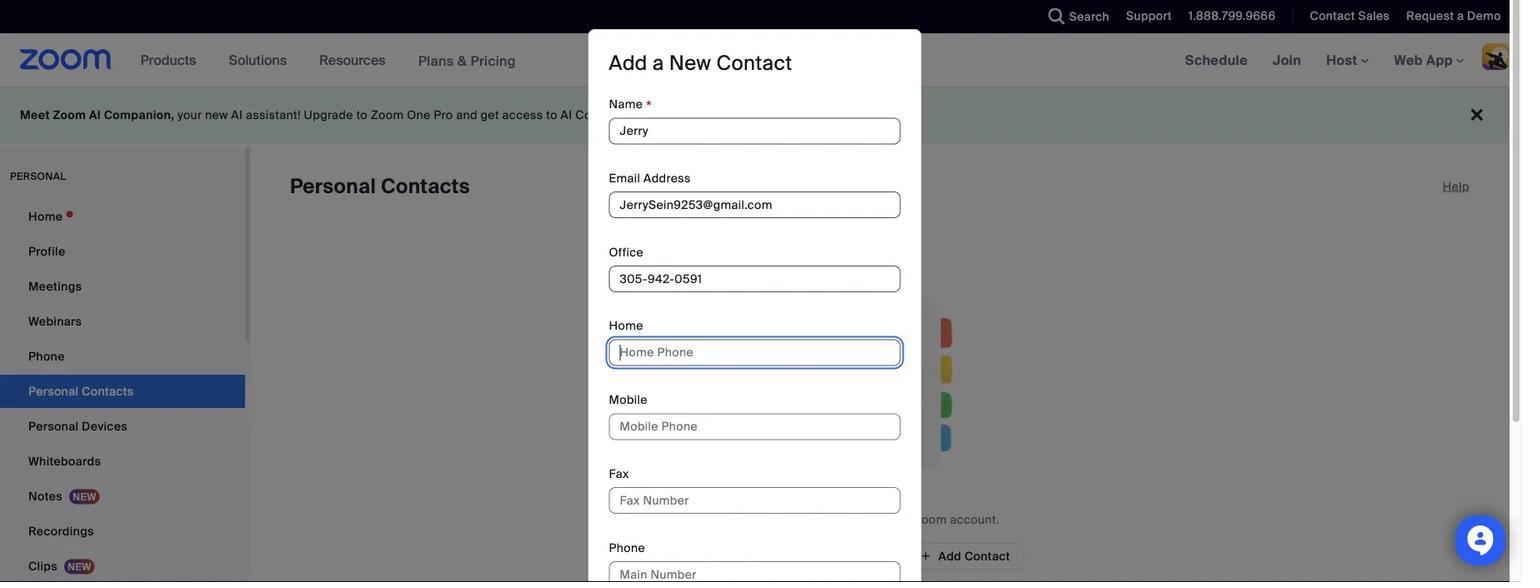 Task type: locate. For each thing, give the bounding box(es) containing it.
1 horizontal spatial home
[[609, 319, 644, 334]]

personal
[[290, 174, 376, 200], [28, 419, 79, 434]]

1 vertical spatial add
[[939, 549, 962, 565]]

1 vertical spatial a
[[653, 50, 664, 76]]

ai right new
[[231, 108, 243, 123]]

to
[[356, 108, 368, 123], [546, 108, 558, 123], [872, 512, 884, 528]]

account.
[[950, 512, 1000, 528]]

1.888.799.9666 button
[[1176, 0, 1280, 33], [1189, 8, 1276, 24]]

2 horizontal spatial to
[[872, 512, 884, 528]]

contact down account. at right
[[965, 549, 1010, 565]]

1 upgrade from the left
[[304, 108, 353, 123]]

support
[[1127, 8, 1172, 24]]

1 horizontal spatial ai
[[231, 108, 243, 123]]

a left demo
[[1458, 8, 1465, 24]]

2 horizontal spatial ai
[[561, 108, 572, 123]]

your
[[178, 108, 202, 123], [887, 512, 911, 528]]

file
[[866, 549, 886, 565]]

banner
[[0, 33, 1523, 88]]

phone
[[28, 349, 65, 364], [609, 541, 645, 556]]

fax
[[609, 467, 629, 482]]

meetings navigation
[[1173, 33, 1523, 88]]

home inside add a new contact dialog
[[609, 319, 644, 334]]

1 horizontal spatial contact
[[965, 549, 1010, 565]]

a left new at the left
[[653, 50, 664, 76]]

home inside personal menu 'menu'
[[28, 209, 63, 224]]

add down account. at right
[[939, 549, 962, 565]]

0 horizontal spatial ai
[[89, 108, 101, 123]]

ai
[[89, 108, 101, 123], [231, 108, 243, 123], [561, 108, 572, 123]]

3 ai from the left
[[561, 108, 572, 123]]

address
[[644, 171, 691, 186]]

add
[[609, 50, 648, 76], [939, 549, 962, 565]]

upgrade today link
[[767, 108, 853, 123]]

0 horizontal spatial contact
[[717, 50, 793, 76]]

0 vertical spatial add
[[609, 50, 648, 76]]

your for companion,
[[178, 108, 202, 123]]

Email Address text field
[[609, 192, 901, 219]]

no
[[760, 512, 777, 528]]

contact left the 'sales'
[[1310, 8, 1356, 24]]

add up name
[[609, 50, 648, 76]]

a
[[1458, 8, 1465, 24], [653, 50, 664, 76]]

1 vertical spatial home
[[609, 319, 644, 334]]

1.888.799.9666 button up schedule
[[1176, 0, 1280, 33]]

support link
[[1114, 0, 1176, 33], [1127, 8, 1172, 24]]

0 horizontal spatial your
[[178, 108, 202, 123]]

0 vertical spatial a
[[1458, 8, 1465, 24]]

to left one
[[356, 108, 368, 123]]

add inside add a new contact dialog
[[609, 50, 648, 76]]

notes link
[[0, 480, 245, 514]]

contact up meet zoom ai companion, footer at the top
[[717, 50, 793, 76]]

add image left add contact on the right bottom of page
[[920, 550, 932, 565]]

email
[[609, 171, 641, 186]]

upgrade right cost.
[[767, 108, 817, 123]]

contact inside dialog
[[717, 50, 793, 76]]

add image
[[749, 549, 761, 565], [920, 550, 932, 565]]

1 horizontal spatial add image
[[920, 550, 932, 565]]

0 horizontal spatial phone
[[28, 349, 65, 364]]

0 vertical spatial phone
[[28, 349, 65, 364]]

phone inside add a new contact dialog
[[609, 541, 645, 556]]

meet
[[20, 108, 50, 123]]

contacts
[[780, 512, 830, 528]]

personal devices link
[[0, 410, 245, 444]]

your for to
[[887, 512, 911, 528]]

contact sales link up join
[[1298, 0, 1395, 33]]

a inside dialog
[[653, 50, 664, 76]]

to right access
[[546, 108, 558, 123]]

phone down webinars in the left bottom of the page
[[28, 349, 65, 364]]

request a demo link
[[1395, 0, 1523, 33], [1407, 8, 1502, 24]]

2 upgrade from the left
[[767, 108, 817, 123]]

a for request
[[1458, 8, 1465, 24]]

no contacts added to your zoom account.
[[760, 512, 1000, 528]]

0 vertical spatial personal
[[290, 174, 376, 200]]

new
[[669, 50, 712, 76]]

1 horizontal spatial phone
[[609, 541, 645, 556]]

2 horizontal spatial contact
[[1310, 8, 1356, 24]]

add image left import at the right bottom of page
[[749, 549, 761, 565]]

home up "profile"
[[28, 209, 63, 224]]

whiteboards link
[[0, 445, 245, 479]]

no
[[659, 108, 673, 123]]

upgrade down product information "navigation"
[[304, 108, 353, 123]]

contact sales
[[1310, 8, 1390, 24]]

*
[[646, 97, 652, 116]]

zoom left one
[[371, 108, 404, 123]]

1 horizontal spatial personal
[[290, 174, 376, 200]]

1 vertical spatial personal
[[28, 419, 79, 434]]

zoom right meet
[[53, 108, 86, 123]]

Mobile text field
[[609, 414, 901, 441]]

0 vertical spatial your
[[178, 108, 202, 123]]

name *
[[609, 97, 652, 116]]

1 vertical spatial phone
[[609, 541, 645, 556]]

request a demo
[[1407, 8, 1502, 24]]

a for add
[[653, 50, 664, 76]]

your inside meet zoom ai companion, footer
[[178, 108, 202, 123]]

0 horizontal spatial upgrade
[[304, 108, 353, 123]]

1 horizontal spatial your
[[887, 512, 911, 528]]

add image inside button
[[920, 550, 932, 565]]

personal for personal contacts
[[290, 174, 376, 200]]

upgrade
[[304, 108, 353, 123], [767, 108, 817, 123]]

0 horizontal spatial personal
[[28, 419, 79, 434]]

0 horizontal spatial add
[[609, 50, 648, 76]]

1 horizontal spatial to
[[546, 108, 558, 123]]

1 horizontal spatial add
[[939, 549, 962, 565]]

clips
[[28, 559, 57, 575]]

home
[[28, 209, 63, 224], [609, 319, 644, 334]]

join link
[[1261, 33, 1314, 87]]

1 vertical spatial your
[[887, 512, 911, 528]]

recordings
[[28, 524, 94, 540]]

add a new contact
[[609, 50, 793, 76]]

meetings
[[28, 279, 82, 294]]

add image for import
[[749, 549, 761, 565]]

contact
[[1310, 8, 1356, 24], [717, 50, 793, 76], [965, 549, 1010, 565]]

add for add a new contact
[[609, 50, 648, 76]]

0 horizontal spatial add image
[[749, 549, 761, 565]]

personal inside 'menu'
[[28, 419, 79, 434]]

plans & pricing link
[[418, 52, 516, 69], [418, 52, 516, 69]]

phone link
[[0, 340, 245, 374]]

1 horizontal spatial a
[[1458, 8, 1465, 24]]

ai left companion,
[[89, 108, 101, 123]]

additional
[[676, 108, 733, 123]]

add image inside the import from csv file button
[[749, 549, 761, 565]]

personal for personal devices
[[28, 419, 79, 434]]

notes
[[28, 489, 63, 504]]

your left new
[[178, 108, 202, 123]]

devices
[[82, 419, 128, 434]]

2 vertical spatial contact
[[965, 549, 1010, 565]]

home down 'office'
[[609, 319, 644, 334]]

add image for add
[[920, 550, 932, 565]]

recordings link
[[0, 515, 245, 549]]

add contact button
[[906, 544, 1025, 570]]

contact sales link
[[1298, 0, 1395, 33], [1310, 8, 1390, 24]]

add a new contact dialog
[[588, 29, 922, 583]]

0 horizontal spatial a
[[653, 50, 664, 76]]

add inside add contact button
[[939, 549, 962, 565]]

join
[[1273, 51, 1302, 69]]

0 horizontal spatial home
[[28, 209, 63, 224]]

1 vertical spatial contact
[[717, 50, 793, 76]]

added
[[833, 512, 869, 528]]

to right added
[[872, 512, 884, 528]]

0 vertical spatial home
[[28, 209, 63, 224]]

pro
[[434, 108, 453, 123]]

ai left companion
[[561, 108, 572, 123]]

one
[[407, 108, 431, 123]]

zoom
[[53, 108, 86, 123], [371, 108, 404, 123], [914, 512, 947, 528]]

your right added
[[887, 512, 911, 528]]

contact sales link up meetings navigation
[[1310, 8, 1390, 24]]

phone down fax
[[609, 541, 645, 556]]

1 horizontal spatial upgrade
[[767, 108, 817, 123]]

mobile
[[609, 393, 648, 408]]

zoom left account. at right
[[914, 512, 947, 528]]



Task type: vqa. For each thing, say whether or not it's contained in the screenshot.
the topmost Personal
yes



Task type: describe. For each thing, give the bounding box(es) containing it.
import
[[767, 549, 805, 565]]

personal menu menu
[[0, 200, 245, 583]]

Fax text field
[[609, 488, 901, 515]]

cost.
[[736, 108, 764, 123]]

product information navigation
[[128, 33, 529, 88]]

home link
[[0, 200, 245, 233]]

clips link
[[0, 550, 245, 583]]

schedule link
[[1173, 33, 1261, 87]]

sales
[[1359, 8, 1390, 24]]

webinars
[[28, 314, 82, 329]]

1.888.799.9666 button up schedule link at right
[[1189, 8, 1276, 24]]

companion,
[[104, 108, 175, 123]]

whiteboards
[[28, 454, 101, 469]]

2 horizontal spatial zoom
[[914, 512, 947, 528]]

phone inside personal menu 'menu'
[[28, 349, 65, 364]]

banner containing schedule
[[0, 33, 1523, 88]]

from
[[808, 549, 835, 565]]

webinars link
[[0, 305, 245, 339]]

request
[[1407, 8, 1455, 24]]

Phone text field
[[609, 562, 901, 583]]

get
[[481, 108, 499, 123]]

profile link
[[0, 235, 245, 269]]

name
[[609, 97, 643, 112]]

meet zoom ai companion, footer
[[0, 87, 1510, 144]]

0 horizontal spatial to
[[356, 108, 368, 123]]

meetings link
[[0, 270, 245, 304]]

plans
[[418, 52, 454, 69]]

0 horizontal spatial zoom
[[53, 108, 86, 123]]

companion
[[576, 108, 641, 123]]

1.888.799.9666
[[1189, 8, 1276, 24]]

1 horizontal spatial zoom
[[371, 108, 404, 123]]

at
[[645, 108, 656, 123]]

meet zoom ai companion, your new ai assistant! upgrade to zoom one pro and get access to ai companion at no additional cost. upgrade today
[[20, 108, 853, 123]]

import from csv file button
[[736, 544, 900, 570]]

Office Phone text field
[[609, 266, 901, 293]]

First and Last Name text field
[[609, 118, 901, 145]]

and
[[456, 108, 478, 123]]

&
[[458, 52, 467, 69]]

demo
[[1468, 8, 1502, 24]]

Home text field
[[609, 340, 901, 367]]

add contact
[[939, 549, 1010, 565]]

zoom logo image
[[20, 49, 111, 70]]

contact inside button
[[965, 549, 1010, 565]]

personal contacts
[[290, 174, 470, 200]]

profile
[[28, 244, 65, 259]]

csv
[[838, 549, 863, 565]]

2 ai from the left
[[231, 108, 243, 123]]

help
[[1443, 179, 1470, 194]]

add for add contact
[[939, 549, 962, 565]]

contacts
[[381, 174, 470, 200]]

0 vertical spatial contact
[[1310, 8, 1356, 24]]

plans & pricing
[[418, 52, 516, 69]]

personal devices
[[28, 419, 128, 434]]

new
[[205, 108, 228, 123]]

help link
[[1443, 173, 1470, 200]]

1 ai from the left
[[89, 108, 101, 123]]

schedule
[[1186, 51, 1248, 69]]

import from csv file
[[767, 549, 886, 565]]

assistant!
[[246, 108, 301, 123]]

pricing
[[471, 52, 516, 69]]

email address
[[609, 171, 691, 186]]

office
[[609, 245, 644, 260]]

today
[[820, 108, 853, 123]]

access
[[502, 108, 543, 123]]

personal
[[10, 170, 66, 183]]



